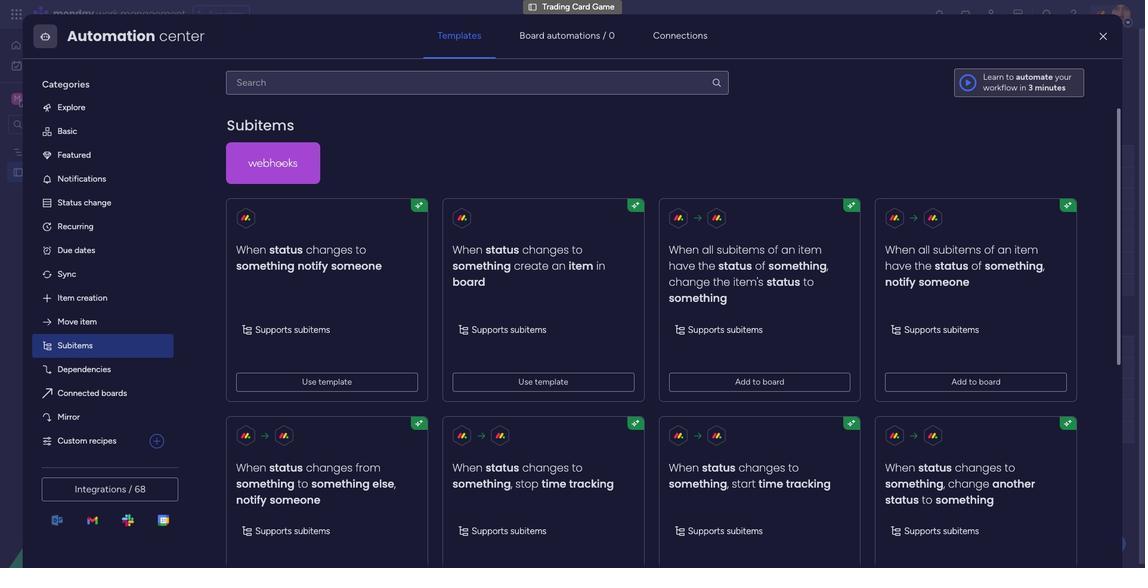 Task type: describe. For each thing, give the bounding box(es) containing it.
of inside status of something , notify someone
[[972, 259, 982, 274]]

board for status
[[763, 377, 785, 387]]

design
[[257, 194, 283, 205]]

changes for something
[[306, 461, 353, 476]]

18,
[[597, 194, 607, 203]]

connections button
[[639, 21, 722, 50]]

changes for change
[[955, 461, 1002, 476]]

Person field
[[434, 341, 465, 354]]

list box containing marketing plan
[[0, 139, 152, 343]]

to inside when status changes to something , change
[[1005, 461, 1015, 476]]

item for item creation
[[57, 293, 75, 303]]

see plans button
[[192, 5, 250, 23]]

stop
[[516, 477, 539, 492]]

when status changes   to something notify someone
[[236, 243, 382, 274]]

basic
[[57, 126, 77, 136]]

and down distribution and logistics setup
[[265, 237, 279, 247]]

update feed image
[[960, 8, 971, 20]]

start
[[732, 477, 756, 492]]

item creation option
[[32, 287, 174, 311]]

status of something
[[719, 259, 827, 274]]

add to board button for status
[[669, 373, 851, 392]]

subitems for ,
[[943, 325, 979, 336]]

something inside when status changes to something , stop time tracking
[[453, 477, 511, 492]]

when status changes to something , stop time tracking
[[453, 461, 614, 492]]

changes for an
[[523, 243, 569, 258]]

all for notify
[[918, 243, 930, 258]]

add new group
[[204, 469, 261, 479]]

trading card game button
[[181, 39, 345, 58]]

recurring
[[57, 222, 94, 232]]

have for status
[[669, 259, 695, 274]]

person
[[437, 342, 462, 352]]

notifications option
[[32, 168, 174, 191]]

basic option
[[32, 120, 174, 144]]

monday
[[53, 7, 94, 21]]

audience
[[332, 173, 367, 183]]

connected boards option
[[32, 382, 174, 406]]

item's
[[733, 275, 764, 290]]

it
[[540, 194, 545, 204]]

home link
[[7, 36, 145, 55]]

status for when status changes to something , start time tracking
[[702, 461, 736, 476]]

status to something
[[669, 275, 814, 306]]

sync
[[57, 269, 76, 280]]

2 nov 21, 2023 from the top
[[581, 385, 626, 394]]

, change the item's
[[669, 259, 829, 290]]

main for main workspace
[[27, 93, 48, 104]]

the inside , change the item's
[[713, 275, 730, 290]]

move item option
[[32, 311, 174, 334]]

minutes
[[1035, 83, 1066, 93]]

supports for , change
[[904, 526, 941, 537]]

new
[[221, 469, 237, 479]]

categories heading
[[32, 69, 174, 96]]

supports subitems for ,
[[904, 325, 979, 336]]

table
[[224, 67, 244, 78]]

supports subitems for to
[[255, 526, 330, 537]]

status for when status changes to something , stop time tracking
[[486, 461, 520, 476]]

2 2023 from the top
[[609, 216, 626, 225]]

working on it
[[496, 194, 545, 204]]

supports subitems for , change the item's
[[688, 325, 763, 336]]

explore option
[[32, 96, 174, 120]]

and right design
[[285, 194, 299, 205]]

when inside when status changes to something , start time tracking
[[669, 461, 699, 476]]

item 4
[[225, 364, 250, 374]]

distribution
[[225, 216, 269, 226]]

else
[[373, 477, 395, 492]]

subitems for , start
[[727, 526, 763, 537]]

/ inside button
[[603, 30, 606, 41]]

featured
[[57, 150, 91, 160]]

from
[[356, 461, 381, 476]]

use template button for item
[[453, 373, 634, 392]]

when inside when status changes   to something create an item in board
[[453, 243, 483, 258]]

1 nov 21, 2023 from the top
[[581, 216, 626, 225]]

marketing plan
[[28, 147, 83, 157]]

an for ,
[[998, 243, 1012, 258]]

when inside when status changes from something to something else , notify someone
[[236, 461, 266, 476]]

notifications image
[[933, 8, 945, 20]]

campaign
[[316, 237, 354, 247]]

status for when status changes to something , change
[[918, 461, 952, 476]]

status change
[[57, 198, 111, 208]]

search everything image
[[1041, 8, 1053, 20]]

lottie animation element
[[0, 448, 152, 569]]

sync option
[[32, 263, 174, 287]]

workspace
[[51, 93, 98, 104]]

nov 18, 2023
[[581, 194, 627, 203]]

Search field
[[277, 94, 313, 111]]

board for notify
[[979, 377, 1001, 387]]

integrations
[[75, 484, 126, 495]]

the for status
[[698, 259, 716, 274]]

research
[[253, 173, 288, 183]]

add for notify
[[952, 377, 967, 387]]

dependencies option
[[32, 358, 174, 382]]

something inside when status changes   to something notify someone
[[236, 259, 295, 274]]

workspace selection element
[[11, 92, 100, 107]]

tab inside main table tab list
[[258, 63, 278, 82]]

due dates
[[57, 246, 95, 256]]

an inside when status changes   to something create an item in board
[[552, 259, 566, 274]]

status for another status
[[885, 493, 919, 508]]

market research and target audience analysis
[[225, 173, 400, 183]]

/ inside button
[[129, 484, 132, 495]]

changes for someone
[[306, 243, 353, 258]]

your workflow in
[[983, 72, 1072, 93]]

0 horizontal spatial trading card game
[[28, 167, 100, 177]]

marketing for marketing plan
[[28, 147, 65, 157]]

use template for someone
[[302, 377, 352, 387]]

something inside when status changes   to something create an item in board
[[453, 259, 511, 274]]

see plans
[[209, 9, 245, 19]]

add to board for notify
[[952, 377, 1001, 387]]

all for status
[[702, 243, 714, 258]]

notifications
[[57, 174, 106, 184]]

m
[[14, 94, 21, 104]]

when all subitems of an item have the for notify
[[885, 243, 1038, 274]]

recurring option
[[32, 215, 174, 239]]

2 21, from the top
[[597, 385, 607, 394]]

item 5
[[225, 385, 249, 395]]

subitems for , stop
[[511, 526, 547, 537]]

group
[[239, 469, 261, 479]]

market
[[225, 173, 251, 183]]

add to board for status
[[735, 377, 785, 387]]

automations
[[547, 30, 600, 41]]

logistics
[[287, 216, 320, 226]]

when status changes to something , start time tracking
[[669, 461, 831, 492]]

tracking for when status changes to something , stop time tracking
[[569, 477, 614, 492]]

public board image
[[13, 166, 24, 178]]

status
[[57, 198, 82, 208]]

supports subitems for create an
[[472, 325, 547, 336]]

add view image
[[266, 68, 270, 77]]

someone inside status of something , notify someone
[[919, 275, 970, 290]]

collapse image
[[1109, 98, 1119, 107]]

tracking for when status changes to something , start time tracking
[[786, 477, 831, 492]]

supports for to
[[255, 526, 292, 537]]

monday work management
[[53, 7, 185, 21]]

integrations / 68
[[75, 484, 146, 495]]

board
[[519, 30, 545, 41]]

2 horizontal spatial trading card game
[[542, 2, 614, 12]]

supports for ,
[[904, 325, 941, 336]]

add new group button
[[182, 465, 267, 484]]

categories list box
[[32, 69, 183, 454]]

create
[[514, 259, 549, 274]]

to something
[[919, 493, 994, 508]]

due
[[57, 246, 72, 256]]

work
[[96, 7, 118, 21]]

nov 19, 2023
[[581, 364, 627, 373]]

0 vertical spatial game
[[592, 2, 614, 12]]

something inside when status changes to something , start time tracking
[[669, 477, 727, 492]]

1 vertical spatial trading
[[183, 39, 238, 58]]

68
[[135, 484, 146, 495]]

automation
[[67, 26, 155, 46]]

, inside when status changes to something , change
[[944, 477, 945, 492]]

integrations / 68 button
[[42, 478, 179, 502]]

, inside status of something , notify someone
[[1043, 259, 1045, 274]]

template for someone
[[319, 377, 352, 387]]

custom recipes option
[[32, 430, 145, 454]]

help image
[[1067, 8, 1079, 20]]

changes for stop
[[523, 461, 569, 476]]

board automations / 0 button
[[505, 21, 629, 50]]

connected
[[57, 389, 99, 399]]

see
[[209, 9, 223, 19]]

3 minutes
[[1028, 83, 1066, 93]]

1 group from the top
[[205, 126, 239, 141]]

time for , start
[[759, 477, 783, 492]]



Task type: locate. For each thing, give the bounding box(es) containing it.
group title field up market
[[202, 126, 267, 141]]

2023 down nov 18, 2023 on the right top
[[609, 216, 626, 225]]

3 nov from the top
[[581, 364, 596, 373]]

product design and development
[[225, 194, 351, 205]]

1 21, from the top
[[597, 216, 607, 225]]

main table
[[204, 67, 244, 78]]

dependencies
[[57, 365, 111, 375]]

1 horizontal spatial someone
[[331, 259, 382, 274]]

tracking inside when status changes to something , stop time tracking
[[569, 477, 614, 492]]

add
[[735, 377, 751, 387], [952, 377, 967, 387], [204, 469, 219, 479]]

nov 21, 2023 down nov 19, 2023
[[581, 385, 626, 394]]

1 nov from the top
[[581, 194, 595, 203]]

something inside when status changes to something , change
[[885, 477, 944, 492]]

1 horizontal spatial use template
[[519, 377, 569, 387]]

dates
[[75, 246, 95, 256]]

1 time from the left
[[542, 477, 567, 492]]

notify inside status of something , notify someone
[[885, 275, 916, 290]]

help
[[1094, 539, 1116, 551]]

option
[[0, 141, 152, 143]]

workspace image
[[11, 92, 23, 106]]

marketing and branding campaign
[[225, 237, 354, 247]]

4 2023 from the top
[[609, 385, 626, 394]]

main workspace
[[27, 93, 98, 104]]

1 horizontal spatial in
[[1020, 83, 1026, 93]]

use for item
[[519, 377, 533, 387]]

add inside button
[[204, 469, 219, 479]]

add to board button for notify
[[885, 373, 1067, 392]]

1 horizontal spatial use template button
[[453, 373, 634, 392]]

trading up main table
[[183, 39, 238, 58]]

change inside when status changes to something , change
[[948, 477, 990, 492]]

2 horizontal spatial game
[[592, 2, 614, 12]]

to inside when status changes   to something create an item in board
[[572, 243, 583, 258]]

trading card game up automations
[[542, 2, 614, 12]]

use for someone
[[302, 377, 317, 387]]

mirror
[[57, 413, 80, 423]]

1 horizontal spatial board
[[763, 377, 785, 387]]

subitems for to
[[294, 526, 330, 537]]

an for , change the item's
[[781, 243, 795, 258]]

group up the item 4
[[205, 317, 239, 332]]

james peterson image
[[1112, 5, 1131, 24]]

another status
[[885, 477, 1035, 508]]

1 add to board button from the left
[[669, 373, 851, 392]]

changes inside when status changes   to something notify someone
[[306, 243, 353, 258]]

main table tab list
[[181, 63, 1121, 83]]

boards
[[101, 389, 127, 399]]

group title up market
[[205, 126, 264, 141]]

an up status of something , notify someone
[[998, 243, 1012, 258]]

move
[[57, 317, 78, 327]]

2 use from the left
[[519, 377, 533, 387]]

management
[[120, 7, 185, 21]]

1 vertical spatial group
[[205, 317, 239, 332]]

0 vertical spatial main
[[204, 67, 222, 78]]

21, down 19,
[[597, 385, 607, 394]]

nov 21, 2023 down nov 18, 2023 on the right top
[[581, 216, 626, 225]]

an right create at left
[[552, 259, 566, 274]]

title up market
[[242, 126, 264, 141]]

2 horizontal spatial card
[[572, 2, 590, 12]]

0 horizontal spatial add to board button
[[669, 373, 851, 392]]

1 use from the left
[[302, 377, 317, 387]]

0 vertical spatial subitems
[[227, 116, 294, 135]]

item inside when status changes   to something create an item in board
[[569, 259, 594, 274]]

game up the 0 at the right of page
[[592, 2, 614, 12]]

2 vertical spatial someone
[[270, 493, 321, 508]]

another
[[993, 477, 1035, 492]]

changes up start
[[739, 461, 785, 476]]

subitems for , change the item's
[[727, 325, 763, 336]]

nov down nov 18, 2023 on the right top
[[581, 216, 596, 225]]

0 horizontal spatial board
[[453, 275, 486, 290]]

1 vertical spatial in
[[597, 259, 605, 274]]

item left 5
[[225, 385, 242, 395]]

1 horizontal spatial game
[[281, 39, 326, 58]]

21, down 18,
[[597, 216, 607, 225]]

, inside when status changes to something , start time tracking
[[727, 477, 729, 492]]

2023 down nov 19, 2023
[[609, 385, 626, 394]]

2 group from the top
[[205, 317, 239, 332]]

time
[[542, 477, 567, 492], [759, 477, 783, 492]]

template for item
[[535, 377, 569, 387]]

help button
[[1084, 535, 1126, 555]]

1 horizontal spatial an
[[781, 243, 795, 258]]

0 vertical spatial 21,
[[597, 216, 607, 225]]

list box
[[0, 139, 152, 343]]

trading card game up add view icon
[[183, 39, 326, 58]]

change inside , change the item's
[[669, 275, 710, 290]]

2 horizontal spatial notify
[[885, 275, 916, 290]]

0 vertical spatial trading
[[542, 2, 570, 12]]

main for main table
[[204, 67, 222, 78]]

1 horizontal spatial all
[[918, 243, 930, 258]]

automate
[[1016, 72, 1053, 82]]

time inside when status changes to something , stop time tracking
[[542, 477, 567, 492]]

item down sync
[[57, 293, 75, 303]]

board automations / 0
[[519, 30, 615, 41]]

2 time from the left
[[759, 477, 783, 492]]

notify inside when status changes   to something notify someone
[[298, 259, 328, 274]]

development
[[301, 194, 351, 205]]

board
[[453, 275, 486, 290], [763, 377, 785, 387], [979, 377, 1001, 387]]

Search for a column type search field
[[226, 71, 728, 95]]

Group Title field
[[202, 126, 267, 141], [202, 317, 267, 332]]

0 horizontal spatial use template button
[[236, 373, 418, 392]]

0 horizontal spatial tracking
[[569, 477, 614, 492]]

2 use template from the left
[[519, 377, 569, 387]]

1 horizontal spatial add to board
[[952, 377, 1001, 387]]

trading card game down 'featured'
[[28, 167, 100, 177]]

1 vertical spatial subitems
[[57, 341, 93, 351]]

2 vertical spatial trading card game
[[28, 167, 100, 177]]

1 use template from the left
[[302, 377, 352, 387]]

target
[[306, 173, 329, 183]]

item for item 4
[[225, 364, 242, 374]]

1 horizontal spatial notify
[[298, 259, 328, 274]]

2 vertical spatial item
[[225, 385, 242, 395]]

supports subitems for , change
[[904, 526, 979, 537]]

0 vertical spatial group title
[[205, 126, 264, 141]]

1 horizontal spatial card
[[242, 39, 278, 58]]

someone
[[331, 259, 382, 274], [919, 275, 970, 290], [270, 493, 321, 508]]

0 horizontal spatial have
[[669, 259, 695, 274]]

change down notifications option
[[84, 198, 111, 208]]

branding
[[281, 237, 314, 247]]

supports for , stop
[[472, 526, 508, 537]]

1 title from the top
[[242, 126, 264, 141]]

when inside when status changes to something , stop time tracking
[[453, 461, 483, 476]]

4 nov from the top
[[581, 385, 596, 394]]

5
[[245, 385, 249, 395]]

status inside status to something
[[767, 275, 800, 290]]

0 horizontal spatial time
[[542, 477, 567, 492]]

0 horizontal spatial add to board
[[735, 377, 785, 387]]

status inside when status changes from something to something else , notify someone
[[269, 461, 303, 476]]

2 title from the top
[[242, 317, 264, 332]]

1 horizontal spatial use
[[519, 377, 533, 387]]

subitems
[[717, 243, 765, 258], [933, 243, 981, 258], [294, 325, 330, 336], [511, 325, 547, 336], [727, 325, 763, 336], [943, 325, 979, 336], [294, 526, 330, 537], [511, 526, 547, 537], [727, 526, 763, 537], [943, 526, 979, 537]]

time right start
[[759, 477, 783, 492]]

1 vertical spatial game
[[281, 39, 326, 58]]

1 have from the left
[[669, 259, 695, 274]]

1 horizontal spatial when all subitems of an item have the
[[885, 243, 1038, 274]]

0 vertical spatial group title field
[[202, 126, 267, 141]]

0 vertical spatial notify
[[298, 259, 328, 274]]

changes down setup
[[306, 243, 353, 258]]

supports subitems for , stop
[[472, 526, 547, 537]]

1 horizontal spatial trading card game
[[183, 39, 326, 58]]

1 vertical spatial main
[[27, 93, 48, 104]]

, inside when status changes to something , stop time tracking
[[511, 477, 513, 492]]

1 vertical spatial marketing
[[225, 237, 263, 247]]

1 horizontal spatial /
[[603, 30, 606, 41]]

done
[[510, 237, 530, 247]]

project
[[299, 151, 326, 161]]

nov
[[581, 194, 595, 203], [581, 216, 596, 225], [581, 364, 596, 373], [581, 385, 596, 394]]

main inside button
[[204, 67, 222, 78]]

status
[[269, 243, 303, 258], [486, 243, 520, 258], [719, 259, 752, 274], [935, 259, 969, 274], [767, 275, 800, 290], [269, 461, 303, 476], [486, 461, 520, 476], [702, 461, 736, 476], [918, 461, 952, 476], [885, 493, 919, 508]]

time right 'stop'
[[542, 477, 567, 492]]

change for status change
[[84, 198, 111, 208]]

0 horizontal spatial when all subitems of an item have the
[[669, 243, 822, 274]]

1 vertical spatial nov 21, 2023
[[581, 385, 626, 394]]

trading right public board image
[[28, 167, 56, 177]]

2 horizontal spatial trading
[[542, 2, 570, 12]]

Search in workspace field
[[25, 118, 100, 131]]

mirror option
[[32, 406, 174, 430]]

trading card game
[[542, 2, 614, 12], [183, 39, 326, 58], [28, 167, 100, 177]]

change for , change the item's
[[669, 275, 710, 290]]

change left item's
[[669, 275, 710, 290]]

marketing left plan
[[28, 147, 65, 157]]

an up status of something
[[781, 243, 795, 258]]

have for notify
[[885, 259, 912, 274]]

when all subitems of an item have the for status
[[669, 243, 822, 274]]

an
[[781, 243, 795, 258], [998, 243, 1012, 258], [552, 259, 566, 274]]

1 vertical spatial group title
[[205, 317, 264, 332]]

0 horizontal spatial use
[[302, 377, 317, 387]]

0 vertical spatial in
[[1020, 83, 1026, 93]]

group title field up the item 4
[[202, 317, 267, 332]]

3 2023 from the top
[[609, 364, 627, 373]]

status inside when status changes   to something create an item in board
[[486, 243, 520, 258]]

1 vertical spatial 21,
[[597, 385, 607, 394]]

supports subitems
[[255, 325, 330, 336], [472, 325, 547, 336], [688, 325, 763, 336], [904, 325, 979, 336], [255, 526, 330, 537], [472, 526, 547, 537], [688, 526, 763, 537], [904, 526, 979, 537]]

when inside when status changes to something , change
[[885, 461, 915, 476]]

main
[[204, 67, 222, 78], [27, 93, 48, 104]]

0 horizontal spatial marketing
[[28, 147, 65, 157]]

1 when all subitems of an item have the from the left
[[669, 243, 822, 274]]

status inside when status changes   to something notify someone
[[269, 243, 303, 258]]

due dates option
[[32, 239, 174, 263]]

card up automations
[[572, 2, 590, 12]]

0 vertical spatial group
[[205, 126, 239, 141]]

learn to automate
[[983, 72, 1053, 82]]

subitems down search field
[[227, 116, 294, 135]]

1 vertical spatial someone
[[919, 275, 970, 290]]

group title
[[205, 126, 264, 141], [205, 317, 264, 332]]

when status changes from something to something else , notify someone
[[236, 461, 396, 508]]

to inside when status changes   to something notify someone
[[356, 243, 366, 258]]

changes inside when status changes from something to something else , notify someone
[[306, 461, 353, 476]]

1 all from the left
[[702, 243, 714, 258]]

product
[[225, 194, 255, 205]]

19,
[[597, 364, 607, 373]]

changes
[[306, 243, 353, 258], [523, 243, 569, 258], [306, 461, 353, 476], [523, 461, 569, 476], [739, 461, 785, 476], [955, 461, 1002, 476]]

nov left 19,
[[581, 364, 596, 373]]

0 vertical spatial trading card game
[[542, 2, 614, 12]]

changes left from
[[306, 461, 353, 476]]

0 vertical spatial item
[[57, 293, 75, 303]]

0 vertical spatial marketing
[[28, 147, 65, 157]]

subitems for create an
[[511, 325, 547, 336]]

1 template from the left
[[319, 377, 352, 387]]

featured option
[[32, 144, 174, 168]]

0 vertical spatial /
[[603, 30, 606, 41]]

working
[[496, 194, 526, 204]]

subitems inside subitems option
[[57, 341, 93, 351]]

1 horizontal spatial change
[[669, 275, 710, 290]]

status inside when status changes to something , change
[[918, 461, 952, 476]]

use template
[[302, 377, 352, 387], [519, 377, 569, 387]]

1 horizontal spatial template
[[535, 377, 569, 387]]

2 have from the left
[[885, 259, 912, 274]]

to inside status to something
[[804, 275, 814, 290]]

4
[[245, 364, 250, 374]]

time inside when status changes to something , start time tracking
[[759, 477, 783, 492]]

analysis
[[369, 173, 400, 183]]

0 horizontal spatial card
[[58, 167, 76, 177]]

learn
[[983, 72, 1004, 82]]

connected boards
[[57, 389, 127, 399]]

when status changes   to something create an item in board
[[453, 243, 605, 290]]

plans
[[225, 9, 245, 19]]

changes up another status
[[955, 461, 1002, 476]]

the for notify
[[915, 259, 932, 274]]

0 horizontal spatial change
[[84, 198, 111, 208]]

status inside another status
[[885, 493, 919, 508]]

card
[[572, 2, 590, 12], [242, 39, 278, 58], [58, 167, 76, 177]]

lottie animation image
[[0, 448, 152, 569]]

, inside , change the item's
[[827, 259, 829, 274]]

item
[[798, 243, 822, 258], [1015, 243, 1038, 258], [569, 259, 594, 274], [80, 317, 97, 327]]

subitems down move item
[[57, 341, 93, 351]]

0 horizontal spatial template
[[319, 377, 352, 387]]

game down 'featured'
[[78, 167, 100, 177]]

1 vertical spatial group title field
[[202, 317, 267, 332]]

1 vertical spatial change
[[669, 275, 710, 290]]

2 vertical spatial notify
[[236, 493, 267, 508]]

status of something , notify someone
[[885, 259, 1045, 290]]

when
[[236, 243, 266, 258], [453, 243, 483, 258], [669, 243, 699, 258], [885, 243, 915, 258], [236, 461, 266, 476], [453, 461, 483, 476], [669, 461, 699, 476], [885, 461, 915, 476]]

nov 21, 2023
[[581, 216, 626, 225], [581, 385, 626, 394]]

nov left 18,
[[581, 194, 595, 203]]

0 horizontal spatial someone
[[270, 493, 321, 508]]

to inside when status changes from something to something else , notify someone
[[298, 477, 308, 492]]

something inside status of something , notify someone
[[985, 259, 1043, 274]]

item for item 5
[[225, 385, 242, 395]]

0 horizontal spatial game
[[78, 167, 100, 177]]

status inside status of something , notify someone
[[935, 259, 969, 274]]

trading up board automations / 0 at the top
[[542, 2, 570, 12]]

, inside when status changes from something to something else , notify someone
[[395, 477, 396, 492]]

0 vertical spatial title
[[242, 126, 264, 141]]

1 horizontal spatial tracking
[[786, 477, 831, 492]]

status change option
[[32, 191, 174, 215]]

someone inside when status changes   to something notify someone
[[331, 259, 382, 274]]

2 use template button from the left
[[453, 373, 634, 392]]

item creation
[[57, 293, 107, 303]]

in inside the your workflow in
[[1020, 83, 1026, 93]]

home
[[26, 40, 49, 50]]

item inside option
[[57, 293, 75, 303]]

center
[[159, 26, 205, 46]]

connections
[[653, 30, 708, 41]]

None search field
[[226, 71, 728, 95]]

2023 right 19,
[[609, 364, 627, 373]]

1 vertical spatial item
[[225, 364, 242, 374]]

have
[[669, 259, 695, 274], [885, 259, 912, 274]]

supports for , change the item's
[[688, 325, 725, 336]]

main right workspace image
[[27, 93, 48, 104]]

2 vertical spatial change
[[948, 477, 990, 492]]

2 horizontal spatial board
[[979, 377, 1001, 387]]

0 horizontal spatial /
[[129, 484, 132, 495]]

subitems option
[[32, 334, 174, 358]]

1 use template button from the left
[[236, 373, 418, 392]]

to inside when status changes to something , stop time tracking
[[572, 461, 583, 476]]

automation center
[[67, 26, 205, 46]]

0 horizontal spatial main
[[27, 93, 48, 104]]

status for when status changes   to something notify someone
[[269, 243, 303, 258]]

someone inside when status changes from something to something else , notify someone
[[270, 493, 321, 508]]

2 add to board from the left
[[952, 377, 1001, 387]]

0 horizontal spatial subitems
[[57, 341, 93, 351]]

0 vertical spatial card
[[572, 2, 590, 12]]

title for second group title field
[[242, 317, 264, 332]]

add for status
[[735, 377, 751, 387]]

item
[[57, 293, 75, 303], [225, 364, 242, 374], [225, 385, 242, 395]]

supports subitems for , start
[[688, 526, 763, 537]]

0 horizontal spatial an
[[552, 259, 566, 274]]

1 vertical spatial notify
[[885, 275, 916, 290]]

item inside option
[[80, 317, 97, 327]]

main inside workspace selection element
[[27, 93, 48, 104]]

and down design
[[271, 216, 285, 226]]

2 vertical spatial game
[[78, 167, 100, 177]]

card up add view icon
[[242, 39, 278, 58]]

distribution and logistics setup
[[225, 216, 345, 226]]

when status changes to something , change
[[885, 461, 1015, 492]]

2 all from the left
[[918, 243, 930, 258]]

0 vertical spatial change
[[84, 198, 111, 208]]

1 horizontal spatial add to board button
[[885, 373, 1067, 392]]

something
[[236, 259, 295, 274], [453, 259, 511, 274], [769, 259, 827, 274], [985, 259, 1043, 274], [669, 291, 727, 306], [236, 477, 295, 492], [312, 477, 370, 492], [453, 477, 511, 492], [669, 477, 727, 492], [885, 477, 944, 492], [936, 493, 994, 508]]

subitems for , change
[[943, 526, 979, 537]]

search image
[[711, 77, 722, 88]]

1 group title from the top
[[205, 126, 264, 141]]

2 horizontal spatial change
[[948, 477, 990, 492]]

1 horizontal spatial have
[[885, 259, 912, 274]]

2023 right 18,
[[609, 194, 627, 203]]

changes for start
[[739, 461, 785, 476]]

1 vertical spatial title
[[242, 317, 264, 332]]

in
[[1020, 83, 1026, 93], [597, 259, 605, 274]]

marketing down distribution
[[225, 237, 263, 247]]

notify inside when status changes from something to something else , notify someone
[[236, 493, 267, 508]]

2 horizontal spatial add
[[952, 377, 967, 387]]

all up , change the item's
[[702, 243, 714, 258]]

and left target
[[290, 173, 304, 183]]

changes up create at left
[[523, 243, 569, 258]]

board inside when status changes   to something create an item in board
[[453, 275, 486, 290]]

monday marketplace image
[[1012, 8, 1024, 20]]

2 group title field from the top
[[202, 317, 267, 332]]

invite members image
[[986, 8, 998, 20]]

0 vertical spatial someone
[[331, 259, 382, 274]]

0 horizontal spatial add
[[204, 469, 219, 479]]

tracking
[[569, 477, 614, 492], [786, 477, 831, 492]]

2 tracking from the left
[[786, 477, 831, 492]]

marketing
[[28, 147, 65, 157], [225, 237, 263, 247]]

1 horizontal spatial add
[[735, 377, 751, 387]]

0 horizontal spatial all
[[702, 243, 714, 258]]

changes inside when status changes to something , stop time tracking
[[523, 461, 569, 476]]

when inside when status changes   to something notify someone
[[236, 243, 266, 258]]

status for when status changes   to something create an item in board
[[486, 243, 520, 258]]

title up 4
[[242, 317, 264, 332]]

status inside when status changes to something , stop time tracking
[[486, 461, 520, 476]]

1 vertical spatial trading card game
[[183, 39, 326, 58]]

2 when all subitems of an item have the from the left
[[885, 243, 1038, 274]]

changes inside when status changes to something , change
[[955, 461, 1002, 476]]

2 template from the left
[[535, 377, 569, 387]]

status for when status changes from something to something else , notify someone
[[269, 461, 303, 476]]

to inside when status changes to something , start time tracking
[[788, 461, 799, 476]]

changes inside when status changes to something , start time tracking
[[739, 461, 785, 476]]

1 horizontal spatial main
[[204, 67, 222, 78]]

in inside when status changes   to something create an item in board
[[597, 259, 605, 274]]

group up market
[[205, 126, 239, 141]]

2 group title from the top
[[205, 317, 264, 332]]

tab
[[258, 63, 278, 82]]

changes inside when status changes   to something create an item in board
[[523, 243, 569, 258]]

2 vertical spatial card
[[58, 167, 76, 177]]

use template button for someone
[[236, 373, 418, 392]]

/ left the 0 at the right of page
[[603, 30, 606, 41]]

use template for item
[[519, 377, 569, 387]]

item left 4
[[225, 364, 242, 374]]

change
[[84, 198, 111, 208], [669, 275, 710, 290], [948, 477, 990, 492]]

change inside 'status change' option
[[84, 198, 111, 208]]

plan
[[67, 147, 83, 157]]

2 vertical spatial trading
[[28, 167, 56, 177]]

move item
[[57, 317, 97, 327]]

1 group title field from the top
[[202, 126, 267, 141]]

marketing for marketing and branding campaign
[[225, 237, 263, 247]]

status inside when status changes to something , start time tracking
[[702, 461, 736, 476]]

home option
[[7, 36, 145, 55]]

group title up the item 4
[[205, 317, 264, 332]]

0 horizontal spatial notify
[[236, 493, 267, 508]]

supports for create an
[[472, 325, 508, 336]]

tracking inside when status changes to something , start time tracking
[[786, 477, 831, 492]]

add to board
[[735, 377, 785, 387], [952, 377, 1001, 387]]

explore
[[57, 102, 85, 113]]

select product image
[[11, 8, 23, 20]]

card down 'featured'
[[58, 167, 76, 177]]

time for , stop
[[542, 477, 567, 492]]

change up to something
[[948, 477, 990, 492]]

2 add to board button from the left
[[885, 373, 1067, 392]]

main left table
[[204, 67, 222, 78]]

game up search field
[[281, 39, 326, 58]]

/ left 68
[[129, 484, 132, 495]]

3
[[1028, 83, 1033, 93]]

1 horizontal spatial marketing
[[225, 237, 263, 247]]

something inside status to something
[[669, 291, 727, 306]]

2 horizontal spatial an
[[998, 243, 1012, 258]]

1 2023 from the top
[[609, 194, 627, 203]]

2 nov from the top
[[581, 216, 596, 225]]

on
[[528, 194, 538, 204]]

0 vertical spatial nov 21, 2023
[[581, 216, 626, 225]]

all up status of something , notify someone
[[918, 243, 930, 258]]

1 horizontal spatial subitems
[[227, 116, 294, 135]]

all
[[702, 243, 714, 258], [918, 243, 930, 258]]

supports for , start
[[688, 526, 725, 537]]

workflow
[[983, 83, 1018, 93]]

1 tracking from the left
[[569, 477, 614, 492]]

1 horizontal spatial trading
[[183, 39, 238, 58]]

nov down nov 19, 2023
[[581, 385, 596, 394]]

title for first group title field
[[242, 126, 264, 141]]

1 add to board from the left
[[735, 377, 785, 387]]

changes up 'stop'
[[523, 461, 569, 476]]



Task type: vqa. For each thing, say whether or not it's contained in the screenshot.
the right "Main"
yes



